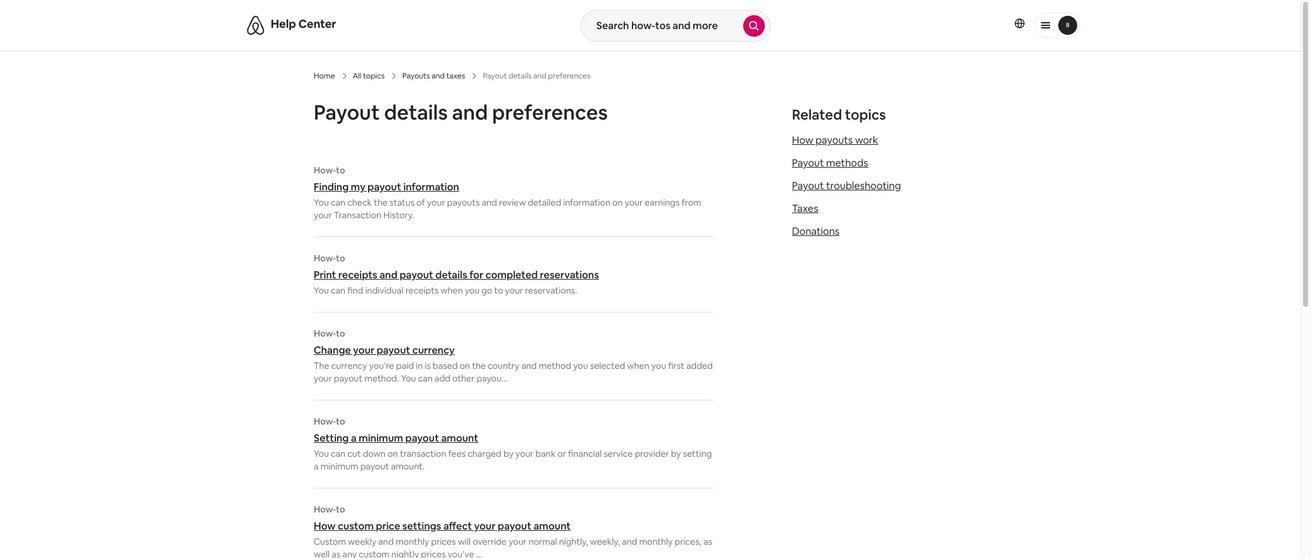 Task type: vqa. For each thing, say whether or not it's contained in the screenshot.


Task type: describe. For each thing, give the bounding box(es) containing it.
details inside "how-to print receipts and payout details for completed reservations you can find individual receipts when you go to your reservations."
[[436, 268, 467, 282]]

payouts inside how-to finding my payout information you can check the status of your payouts and review detailed information on your earnings from your transaction history.
[[447, 197, 480, 208]]

review
[[499, 197, 526, 208]]

can inside how-to change your payout currency the currency you're paid in is based on the country and method you selected when you first added your payout method. you can add other payou…
[[418, 373, 433, 384]]

how payouts work link
[[792, 134, 879, 147]]

for
[[470, 268, 484, 282]]

affect
[[444, 520, 472, 533]]

print receipts and payout details for completed reservations element
[[314, 253, 714, 297]]

payout down the down
[[361, 461, 389, 472]]

payout troubleshooting
[[792, 179, 901, 192]]

you inside "how-to print receipts and payout details for completed reservations you can find individual receipts when you go to your reservations."
[[465, 285, 480, 296]]

payout details and preferences
[[314, 99, 608, 125]]

first
[[668, 360, 685, 371]]

your right of
[[427, 197, 445, 208]]

on inside how-to change your payout currency the currency you're paid in is based on the country and method you selected when you first added your payout method. you can add other payou…
[[460, 360, 470, 371]]

all topics
[[353, 71, 385, 81]]

added
[[687, 360, 713, 371]]

payout methods link
[[792, 156, 868, 170]]

change your payout currency element
[[314, 328, 714, 385]]

method
[[539, 360, 572, 371]]

any
[[343, 549, 357, 558]]

history.
[[384, 209, 414, 221]]

and left taxes
[[432, 71, 445, 81]]

paid
[[396, 360, 414, 371]]

to for finding my payout information
[[336, 165, 345, 176]]

or
[[558, 448, 566, 459]]

bank
[[536, 448, 556, 459]]

1 vertical spatial receipts
[[406, 285, 439, 296]]

settings
[[403, 520, 441, 533]]

method.
[[365, 373, 399, 384]]

taxes
[[447, 71, 465, 81]]

0 vertical spatial a
[[351, 432, 357, 445]]

payouts and taxes
[[403, 71, 465, 81]]

preferences
[[492, 99, 608, 125]]

how-to change your payout currency the currency you're paid in is based on the country and method you selected when you first added your payout method. you can add other payou…
[[314, 328, 713, 384]]

fees
[[448, 448, 466, 459]]

0 vertical spatial currency
[[413, 344, 455, 357]]

payout inside "how-to print receipts and payout details for completed reservations you can find individual receipts when you go to your reservations."
[[400, 268, 433, 282]]

related
[[792, 106, 842, 123]]

and down price
[[378, 536, 394, 547]]

work
[[855, 134, 879, 147]]

how-to print receipts and payout details for completed reservations you can find individual receipts when you go to your reservations.
[[314, 253, 599, 296]]

and inside "how-to print receipts and payout details for completed reservations you can find individual receipts when you go to your reservations."
[[380, 268, 398, 282]]

reservations.
[[525, 285, 577, 296]]

setting a minimum payout amount link
[[314, 432, 714, 445]]

help center
[[271, 16, 336, 31]]

find
[[348, 285, 363, 296]]

home
[[314, 71, 335, 81]]

amount inside the how-to setting a minimum payout amount you can cut down on transaction fees charged by your bank or financial service provider by setting a minimum payout amount.
[[441, 432, 478, 445]]

how-to how custom price settings affect your payout amount custom weekly and monthly prices will override your normal nightly, weekly, and monthly prices, as well as any custom nightly prices you've …
[[314, 504, 713, 558]]

setting
[[314, 432, 349, 445]]

how-to finding my payout information you can check the status of your payouts and review detailed information on your earnings from your transaction history.
[[314, 165, 702, 221]]

financial
[[568, 448, 602, 459]]

1 vertical spatial minimum
[[321, 461, 359, 472]]

payout for payout methods
[[792, 156, 824, 170]]

1 vertical spatial custom
[[359, 549, 390, 558]]

of
[[417, 197, 425, 208]]

price
[[376, 520, 400, 533]]

reservations
[[540, 268, 599, 282]]

0 horizontal spatial currency
[[331, 360, 367, 371]]

can inside the how-to setting a minimum payout amount you can cut down on transaction fees charged by your bank or financial service provider by setting a minimum payout amount.
[[331, 448, 346, 459]]

center
[[299, 16, 336, 31]]

prices,
[[675, 536, 702, 547]]

custom
[[314, 536, 346, 547]]

service
[[604, 448, 633, 459]]

payout up transaction
[[406, 432, 439, 445]]

individual
[[365, 285, 404, 296]]

you've
[[448, 549, 474, 558]]

nightly,
[[559, 536, 588, 547]]

1 vertical spatial prices
[[421, 549, 446, 558]]

finding my payout information link
[[314, 180, 714, 194]]

donations
[[792, 225, 840, 238]]

transaction
[[400, 448, 446, 459]]

can inside "how-to print receipts and payout details for completed reservations you can find individual receipts when you go to your reservations."
[[331, 285, 346, 296]]

your up you're on the left of the page
[[353, 344, 375, 357]]

topics for all topics
[[363, 71, 385, 81]]

earnings
[[645, 197, 680, 208]]

methods
[[827, 156, 868, 170]]

from
[[682, 197, 702, 208]]

…
[[476, 549, 483, 558]]

you inside how-to change your payout currency the currency you're paid in is based on the country and method you selected when you first added your payout method. you can add other payou…
[[401, 373, 416, 384]]

in
[[416, 360, 423, 371]]

completed
[[486, 268, 538, 282]]

go
[[482, 285, 493, 296]]

you inside how-to finding my payout information you can check the status of your payouts and review detailed information on your earnings from your transaction history.
[[314, 197, 329, 208]]

home link
[[314, 71, 335, 81]]

the
[[314, 360, 329, 371]]

payouts
[[403, 71, 430, 81]]

your inside "how-to print receipts and payout details for completed reservations you can find individual receipts when you go to your reservations."
[[505, 285, 523, 296]]

nightly
[[392, 549, 419, 558]]

print receipts and payout details for completed reservations link
[[314, 268, 714, 282]]

override
[[473, 536, 507, 547]]

on inside the how-to setting a minimum payout amount you can cut down on transaction fees charged by your bank or financial service provider by setting a minimum payout amount.
[[388, 448, 398, 459]]

1 monthly from the left
[[396, 536, 429, 547]]

related topics
[[792, 106, 886, 123]]

add
[[435, 373, 451, 384]]

well
[[314, 549, 330, 558]]

and right weekly,
[[622, 536, 638, 547]]

finding
[[314, 180, 349, 194]]

2 by from the left
[[671, 448, 681, 459]]

change
[[314, 344, 351, 357]]

payout troubleshooting link
[[792, 179, 901, 192]]

is
[[425, 360, 431, 371]]

can inside how-to finding my payout information you can check the status of your payouts and review detailed information on your earnings from your transaction history.
[[331, 197, 346, 208]]

your down the how custom price settings affect your payout amount link
[[509, 536, 527, 547]]

weekly,
[[590, 536, 620, 547]]



Task type: locate. For each thing, give the bounding box(es) containing it.
1 vertical spatial how
[[314, 520, 336, 533]]

you
[[465, 285, 480, 296], [573, 360, 588, 371], [652, 360, 666, 371]]

country
[[488, 360, 520, 371]]

0 vertical spatial amount
[[441, 432, 478, 445]]

details down payouts
[[384, 99, 448, 125]]

setting
[[683, 448, 712, 459]]

4 how- from the top
[[314, 416, 336, 427]]

a up cut
[[351, 432, 357, 445]]

currency down change
[[331, 360, 367, 371]]

your down 'setting a minimum payout amount' link
[[516, 448, 534, 459]]

1 vertical spatial the
[[472, 360, 486, 371]]

0 horizontal spatial topics
[[363, 71, 385, 81]]

0 horizontal spatial the
[[374, 197, 388, 208]]

0 vertical spatial information
[[404, 180, 459, 194]]

2 horizontal spatial on
[[613, 197, 623, 208]]

you left first
[[652, 360, 666, 371]]

to right go
[[494, 285, 503, 296]]

currency up is
[[413, 344, 455, 357]]

as right prices,
[[704, 536, 713, 547]]

3 how- from the top
[[314, 328, 336, 339]]

can left cut
[[331, 448, 346, 459]]

the inside how-to change your payout currency the currency you're paid in is based on the country and method you selected when you first added your payout method. you can add other payou…
[[472, 360, 486, 371]]

normal
[[529, 536, 557, 547]]

to up "custom"
[[336, 504, 345, 515]]

as
[[704, 536, 713, 547], [332, 549, 341, 558]]

you're
[[369, 360, 394, 371]]

receipts up the find
[[338, 268, 378, 282]]

when inside "how-to print receipts and payout details for completed reservations you can find individual receipts when you go to your reservations."
[[441, 285, 463, 296]]

how- up setting
[[314, 416, 336, 427]]

1 horizontal spatial payouts
[[816, 134, 853, 147]]

how- for change
[[314, 328, 336, 339]]

0 vertical spatial on
[[613, 197, 623, 208]]

1 horizontal spatial how
[[792, 134, 814, 147]]

you left go
[[465, 285, 480, 296]]

2 horizontal spatial you
[[652, 360, 666, 371]]

1 vertical spatial payout
[[792, 156, 824, 170]]

amount up fees
[[441, 432, 478, 445]]

how- up print
[[314, 253, 336, 264]]

how- for finding
[[314, 165, 336, 176]]

payout up "status"
[[368, 180, 401, 194]]

can down finding
[[331, 197, 346, 208]]

based
[[433, 360, 458, 371]]

provider
[[635, 448, 669, 459]]

0 vertical spatial topics
[[363, 71, 385, 81]]

will
[[458, 536, 471, 547]]

by down 'setting a minimum payout amount' link
[[504, 448, 514, 459]]

information up of
[[404, 180, 459, 194]]

1 vertical spatial when
[[627, 360, 650, 371]]

your down finding
[[314, 209, 332, 221]]

troubleshooting
[[827, 179, 901, 192]]

and left review
[[482, 197, 497, 208]]

how- up finding
[[314, 165, 336, 176]]

payout methods
[[792, 156, 868, 170]]

when inside how-to change your payout currency the currency you're paid in is based on the country and method you selected when you first added your payout method. you can add other payou…
[[627, 360, 650, 371]]

on up 'other'
[[460, 360, 470, 371]]

topics for related topics
[[845, 106, 886, 123]]

payout down how payouts work
[[792, 156, 824, 170]]

how- inside the how-to setting a minimum payout amount you can cut down on transaction fees charged by your bank or financial service provider by setting a minimum payout amount.
[[314, 416, 336, 427]]

prices left the will
[[431, 536, 456, 547]]

how-
[[314, 165, 336, 176], [314, 253, 336, 264], [314, 328, 336, 339], [314, 416, 336, 427], [314, 504, 336, 515]]

1 horizontal spatial amount
[[534, 520, 571, 533]]

payout inside how-to how custom price settings affect your payout amount custom weekly and monthly prices will override your normal nightly, weekly, and monthly prices, as well as any custom nightly prices you've …
[[498, 520, 532, 533]]

detailed
[[528, 197, 561, 208]]

and inside how-to finding my payout information you can check the status of your payouts and review detailed information on your earnings from your transaction history.
[[482, 197, 497, 208]]

on right the down
[[388, 448, 398, 459]]

a down setting
[[314, 461, 319, 472]]

and down change your payout currency link
[[522, 360, 537, 371]]

by left setting
[[671, 448, 681, 459]]

how custom price settings affect your payout amount link
[[314, 520, 714, 533]]

the inside how-to finding my payout information you can check the status of your payouts and review detailed information on your earnings from your transaction history.
[[374, 197, 388, 208]]

receipts right individual
[[406, 285, 439, 296]]

how- for setting
[[314, 416, 336, 427]]

0 vertical spatial prices
[[431, 536, 456, 547]]

setting a minimum payout amount element
[[314, 416, 714, 473]]

how up "custom"
[[314, 520, 336, 533]]

print
[[314, 268, 336, 282]]

0 vertical spatial custom
[[338, 520, 374, 533]]

and up individual
[[380, 268, 398, 282]]

0 vertical spatial receipts
[[338, 268, 378, 282]]

0 horizontal spatial you
[[465, 285, 480, 296]]

0 horizontal spatial receipts
[[338, 268, 378, 282]]

information right 'detailed'
[[563, 197, 611, 208]]

1 vertical spatial currency
[[331, 360, 367, 371]]

your down the at left bottom
[[314, 373, 332, 384]]

to for how custom price settings affect your payout amount
[[336, 504, 345, 515]]

to up setting
[[336, 416, 345, 427]]

selected
[[590, 360, 625, 371]]

to inside how-to change your payout currency the currency you're paid in is based on the country and method you selected when you first added your payout method. you can add other payou…
[[336, 328, 345, 339]]

you down print
[[314, 285, 329, 296]]

to for change your payout currency
[[336, 328, 345, 339]]

taxes link
[[792, 202, 819, 215]]

to
[[336, 165, 345, 176], [336, 253, 345, 264], [494, 285, 503, 296], [336, 328, 345, 339], [336, 416, 345, 427], [336, 504, 345, 515]]

and down taxes
[[452, 99, 488, 125]]

0 vertical spatial the
[[374, 197, 388, 208]]

custom down weekly
[[359, 549, 390, 558]]

0 horizontal spatial payouts
[[447, 197, 480, 208]]

1 vertical spatial payouts
[[447, 197, 480, 208]]

how- up "custom"
[[314, 504, 336, 515]]

down
[[363, 448, 386, 459]]

your
[[427, 197, 445, 208], [625, 197, 643, 208], [314, 209, 332, 221], [505, 285, 523, 296], [353, 344, 375, 357], [314, 373, 332, 384], [516, 448, 534, 459], [474, 520, 496, 533], [509, 536, 527, 547]]

1 vertical spatial a
[[314, 461, 319, 472]]

1 vertical spatial as
[[332, 549, 341, 558]]

receipts
[[338, 268, 378, 282], [406, 285, 439, 296]]

your down print receipts and payout details for completed reservations link
[[505, 285, 523, 296]]

0 vertical spatial payout
[[314, 99, 380, 125]]

to inside the how-to setting a minimum payout amount you can cut down on transaction fees charged by your bank or financial service provider by setting a minimum payout amount.
[[336, 416, 345, 427]]

payouts right of
[[447, 197, 480, 208]]

0 horizontal spatial as
[[332, 549, 341, 558]]

payout for payout troubleshooting
[[792, 179, 824, 192]]

can left the find
[[331, 285, 346, 296]]

custom up weekly
[[338, 520, 374, 533]]

2 how- from the top
[[314, 253, 336, 264]]

when
[[441, 285, 463, 296], [627, 360, 650, 371]]

1 horizontal spatial the
[[472, 360, 486, 371]]

your inside the how-to setting a minimum payout amount you can cut down on transaction fees charged by your bank or financial service provider by setting a minimum payout amount.
[[516, 448, 534, 459]]

cut
[[348, 448, 361, 459]]

on inside how-to finding my payout information you can check the status of your payouts and review detailed information on your earnings from your transaction history.
[[613, 197, 623, 208]]

1 horizontal spatial as
[[704, 536, 713, 547]]

the
[[374, 197, 388, 208], [472, 360, 486, 371]]

1 vertical spatial information
[[563, 197, 611, 208]]

custom
[[338, 520, 374, 533], [359, 549, 390, 558]]

how custom price settings affect your payout amount element
[[314, 504, 714, 558]]

monthly
[[396, 536, 429, 547], [639, 536, 673, 547]]

help
[[271, 16, 296, 31]]

1 horizontal spatial a
[[351, 432, 357, 445]]

0 horizontal spatial by
[[504, 448, 514, 459]]

1 vertical spatial amount
[[534, 520, 571, 533]]

other
[[453, 373, 475, 384]]

you down finding
[[314, 197, 329, 208]]

0 horizontal spatial on
[[388, 448, 398, 459]]

prices
[[431, 536, 456, 547], [421, 549, 446, 558]]

how-to setting a minimum payout amount you can cut down on transaction fees charged by your bank or financial service provider by setting a minimum payout amount.
[[314, 416, 712, 472]]

weekly
[[348, 536, 377, 547]]

0 horizontal spatial amount
[[441, 432, 478, 445]]

minimum down cut
[[321, 461, 359, 472]]

payout up individual
[[400, 268, 433, 282]]

details left for
[[436, 268, 467, 282]]

1 horizontal spatial currency
[[413, 344, 455, 357]]

0 vertical spatial details
[[384, 99, 448, 125]]

how- inside how-to how custom price settings affect your payout amount custom weekly and monthly prices will override your normal nightly, weekly, and monthly prices, as well as any custom nightly prices you've …
[[314, 504, 336, 515]]

0 horizontal spatial monthly
[[396, 536, 429, 547]]

how down related at top right
[[792, 134, 814, 147]]

payouts and taxes link
[[403, 71, 465, 81]]

1 vertical spatial on
[[460, 360, 470, 371]]

monthly left prices,
[[639, 536, 673, 547]]

change your payout currency link
[[314, 344, 714, 357]]

to for print receipts and payout details for completed reservations
[[336, 253, 345, 264]]

1 vertical spatial topics
[[845, 106, 886, 123]]

charged
[[468, 448, 502, 459]]

to inside how-to finding my payout information you can check the status of your payouts and review detailed information on your earnings from your transaction history.
[[336, 165, 345, 176]]

1 horizontal spatial information
[[563, 197, 611, 208]]

0 horizontal spatial a
[[314, 461, 319, 472]]

donations link
[[792, 225, 840, 238]]

all
[[353, 71, 362, 81]]

payout down all on the left
[[314, 99, 380, 125]]

topics right all on the left
[[363, 71, 385, 81]]

2 monthly from the left
[[639, 536, 673, 547]]

the right check
[[374, 197, 388, 208]]

0 vertical spatial payouts
[[816, 134, 853, 147]]

to inside how-to how custom price settings affect your payout amount custom weekly and monthly prices will override your normal nightly, weekly, and monthly prices, as well as any custom nightly prices you've …
[[336, 504, 345, 515]]

to up finding
[[336, 165, 345, 176]]

0 vertical spatial as
[[704, 536, 713, 547]]

payout up paid
[[377, 344, 410, 357]]

prices left you've
[[421, 549, 446, 558]]

how- for print
[[314, 253, 336, 264]]

you inside "how-to print receipts and payout details for completed reservations you can find individual receipts when you go to your reservations."
[[314, 285, 329, 296]]

by
[[504, 448, 514, 459], [671, 448, 681, 459]]

topics up work
[[845, 106, 886, 123]]

None search field
[[581, 10, 771, 42]]

0 vertical spatial minimum
[[359, 432, 403, 445]]

how inside how-to how custom price settings affect your payout amount custom weekly and monthly prices will override your normal nightly, weekly, and monthly prices, as well as any custom nightly prices you've …
[[314, 520, 336, 533]]

transaction
[[334, 209, 382, 221]]

1 by from the left
[[504, 448, 514, 459]]

how- inside how-to change your payout currency the currency you're paid in is based on the country and method you selected when you first added your payout method. you can add other payou…
[[314, 328, 336, 339]]

you right the method
[[573, 360, 588, 371]]

1 how- from the top
[[314, 165, 336, 176]]

finding my payout information element
[[314, 165, 714, 222]]

main navigation menu image
[[1059, 16, 1078, 35]]

how payouts work
[[792, 134, 879, 147]]

0 vertical spatial how
[[792, 134, 814, 147]]

5 how- from the top
[[314, 504, 336, 515]]

can down is
[[418, 373, 433, 384]]

amount up normal
[[534, 520, 571, 533]]

on left earnings
[[613, 197, 623, 208]]

1 vertical spatial details
[[436, 268, 467, 282]]

information
[[404, 180, 459, 194], [563, 197, 611, 208]]

1 horizontal spatial topics
[[845, 106, 886, 123]]

status
[[390, 197, 415, 208]]

1 horizontal spatial on
[[460, 360, 470, 371]]

when right selected at the bottom of page
[[627, 360, 650, 371]]

0 horizontal spatial when
[[441, 285, 463, 296]]

currency
[[413, 344, 455, 357], [331, 360, 367, 371]]

how- inside "how-to print receipts and payout details for completed reservations you can find individual receipts when you go to your reservations."
[[314, 253, 336, 264]]

all topics link
[[353, 71, 385, 81]]

payout down change
[[334, 373, 363, 384]]

help center link
[[271, 16, 336, 31]]

1 horizontal spatial receipts
[[406, 285, 439, 296]]

0 horizontal spatial minimum
[[321, 461, 359, 472]]

amount
[[441, 432, 478, 445], [534, 520, 571, 533]]

payout inside how-to finding my payout information you can check the status of your payouts and review detailed information on your earnings from your transaction history.
[[368, 180, 401, 194]]

1 horizontal spatial when
[[627, 360, 650, 371]]

payout up 'taxes' link
[[792, 179, 824, 192]]

payou…
[[477, 373, 508, 384]]

and inside how-to change your payout currency the currency you're paid in is based on the country and method you selected when you first added your payout method. you can add other payou…
[[522, 360, 537, 371]]

my
[[351, 180, 366, 194]]

payouts
[[816, 134, 853, 147], [447, 197, 480, 208]]

you down setting
[[314, 448, 329, 459]]

Search how-tos and more search field
[[581, 11, 743, 41]]

your left earnings
[[625, 197, 643, 208]]

how- up change
[[314, 328, 336, 339]]

1 horizontal spatial by
[[671, 448, 681, 459]]

when left go
[[441, 285, 463, 296]]

airbnb homepage image
[[246, 15, 266, 35]]

payout for payout details and preferences
[[314, 99, 380, 125]]

how- for how
[[314, 504, 336, 515]]

amount inside how-to how custom price settings affect your payout amount custom weekly and monthly prices will override your normal nightly, weekly, and monthly prices, as well as any custom nightly prices you've …
[[534, 520, 571, 533]]

you inside the how-to setting a minimum payout amount you can cut down on transaction fees charged by your bank or financial service provider by setting a minimum payout amount.
[[314, 448, 329, 459]]

0 horizontal spatial information
[[404, 180, 459, 194]]

taxes
[[792, 202, 819, 215]]

0 vertical spatial when
[[441, 285, 463, 296]]

amount.
[[391, 461, 425, 472]]

as down "custom"
[[332, 549, 341, 558]]

1 horizontal spatial minimum
[[359, 432, 403, 445]]

check
[[348, 197, 372, 208]]

1 horizontal spatial you
[[573, 360, 588, 371]]

payout up the override
[[498, 520, 532, 533]]

2 vertical spatial payout
[[792, 179, 824, 192]]

0 horizontal spatial how
[[314, 520, 336, 533]]

1 horizontal spatial monthly
[[639, 536, 673, 547]]

monthly up nightly
[[396, 536, 429, 547]]

to for setting a minimum payout amount
[[336, 416, 345, 427]]

your up the override
[[474, 520, 496, 533]]

the up payou…
[[472, 360, 486, 371]]

payouts up "payout methods" link
[[816, 134, 853, 147]]

minimum up the down
[[359, 432, 403, 445]]

how- inside how-to finding my payout information you can check the status of your payouts and review detailed information on your earnings from your transaction history.
[[314, 165, 336, 176]]

to up print
[[336, 253, 345, 264]]

to up change
[[336, 328, 345, 339]]

2 vertical spatial on
[[388, 448, 398, 459]]

you down paid
[[401, 373, 416, 384]]



